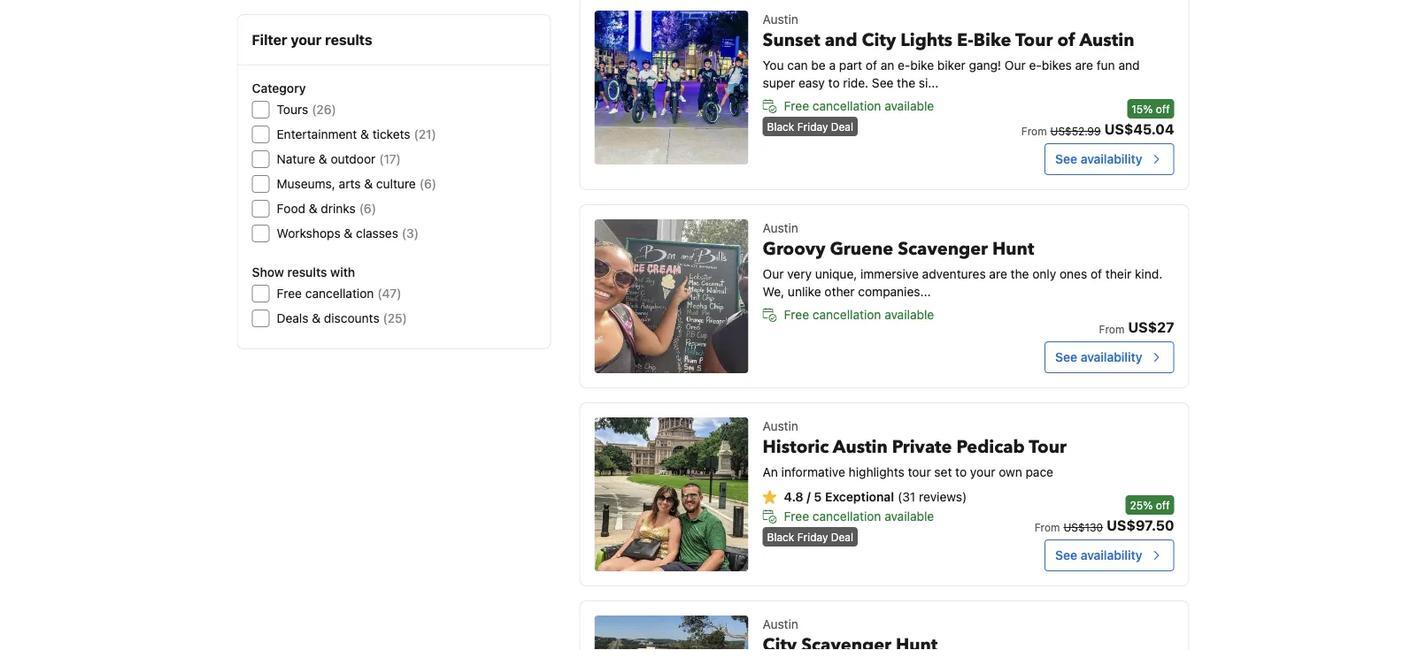 Task type: describe. For each thing, give the bounding box(es) containing it.
cancellation down with
[[305, 286, 374, 301]]

culture
[[376, 177, 416, 191]]

5
[[814, 490, 822, 505]]

with
[[330, 265, 355, 280]]

from us$52.99 us$45.04
[[1022, 121, 1175, 138]]

& for classes
[[344, 226, 353, 241]]

sunset
[[763, 28, 821, 53]]

0 vertical spatial (6)
[[420, 177, 437, 191]]

hunt
[[993, 237, 1035, 262]]

we,
[[763, 285, 785, 299]]

exceptional
[[826, 490, 895, 505]]

to inside austin historic austin private pedicab tour an informative highlights tour set to your own pace
[[956, 465, 967, 480]]

reviews)
[[919, 490, 967, 505]]

a
[[829, 58, 836, 73]]

austin for austin groovy gruene scavenger hunt our very unique, immersive adventures are the only ones of their kind. we, unlike other companies...
[[763, 221, 799, 236]]

an
[[763, 465, 778, 480]]

fun
[[1097, 58, 1116, 73]]

our inside austin groovy gruene scavenger hunt our very unique, immersive adventures are the only ones of their kind. we, unlike other companies...
[[763, 267, 784, 282]]

from for e-
[[1022, 125, 1047, 137]]

us$27
[[1129, 319, 1175, 336]]

4.8 / 5 exceptional (31 reviews)
[[784, 490, 967, 505]]

(17)
[[379, 152, 401, 166]]

us$52.99
[[1051, 125, 1101, 137]]

free down unlike
[[784, 308, 810, 322]]

(47)
[[378, 286, 402, 301]]

show results with
[[252, 265, 355, 280]]

(25)
[[383, 311, 407, 326]]

nature
[[277, 152, 315, 166]]

private
[[893, 436, 952, 460]]

4.8
[[784, 490, 804, 505]]

unique,
[[815, 267, 858, 282]]

(21)
[[414, 127, 436, 142]]

you
[[763, 58, 784, 73]]

informative
[[782, 465, 846, 480]]

biker
[[938, 58, 966, 73]]

bike
[[911, 58, 934, 73]]

own
[[999, 465, 1023, 480]]

(3)
[[402, 226, 419, 241]]

1 black friday deal from the top
[[767, 120, 854, 133]]

the inside 'austin sunset and city lights e-bike tour of austin you can be a part of an e-bike biker gang! our e-bikes are fun and super easy to ride. see the si...'
[[897, 76, 916, 90]]

& for drinks
[[309, 201, 318, 216]]

museums,
[[277, 177, 336, 191]]

austin link
[[580, 601, 1190, 651]]

1 vertical spatial results
[[287, 265, 327, 280]]

(31
[[898, 490, 916, 505]]

availability for groovy gruene scavenger hunt
[[1081, 350, 1143, 365]]

arts
[[339, 177, 361, 191]]

are inside 'austin sunset and city lights e-bike tour of austin you can be a part of an e-bike biker gang! our e-bikes are fun and super easy to ride. see the si...'
[[1076, 58, 1094, 73]]

availability for sunset and city lights e-bike tour of austin
[[1081, 152, 1143, 166]]

unlike
[[788, 285, 822, 299]]

ones
[[1060, 267, 1088, 282]]

2 friday from the top
[[798, 531, 828, 544]]

filter your results
[[252, 31, 373, 48]]

1 available from the top
[[885, 99, 935, 113]]

tours
[[277, 102, 308, 117]]

food & drinks (6)
[[277, 201, 376, 216]]

bikes
[[1042, 58, 1072, 73]]

0 horizontal spatial and
[[825, 28, 858, 53]]

see for pedicab
[[1056, 549, 1078, 563]]

their
[[1106, 267, 1132, 282]]

workshops
[[277, 226, 341, 241]]

the inside austin groovy gruene scavenger hunt our very unique, immersive adventures are the only ones of their kind. we, unlike other companies...
[[1011, 267, 1030, 282]]

3 free cancellation available from the top
[[784, 510, 935, 524]]

0 horizontal spatial of
[[866, 58, 878, 73]]

0 horizontal spatial your
[[291, 31, 322, 48]]

see for hunt
[[1056, 350, 1078, 365]]

& for discounts
[[312, 311, 321, 326]]

very
[[787, 267, 812, 282]]

tour inside austin historic austin private pedicab tour an informative highlights tour set to your own pace
[[1029, 436, 1067, 460]]

see availability for groovy gruene scavenger hunt
[[1056, 350, 1143, 365]]

2 deal from the top
[[831, 531, 854, 544]]

nature & outdoor (17)
[[277, 152, 401, 166]]

sunset and city lights e-bike tour of austin image
[[595, 11, 749, 165]]

groovy
[[763, 237, 826, 262]]

free down easy
[[784, 99, 810, 113]]

part
[[839, 58, 863, 73]]

25% off
[[1131, 499, 1170, 512]]

1 e- from the left
[[898, 58, 911, 73]]

from inside from us$27
[[1100, 323, 1125, 336]]

entertainment
[[277, 127, 357, 142]]

& right arts
[[364, 177, 373, 191]]

austin for austin sunset and city lights e-bike tour of austin you can be a part of an e-bike biker gang! our e-bikes are fun and super easy to ride. see the si...
[[763, 12, 799, 27]]

set
[[935, 465, 952, 480]]

us$130
[[1064, 522, 1104, 534]]

an
[[881, 58, 895, 73]]

entertainment & tickets (21)
[[277, 127, 436, 142]]

classes
[[356, 226, 398, 241]]

/
[[807, 490, 811, 505]]

workshops & classes (3)
[[277, 226, 419, 241]]

can
[[788, 58, 808, 73]]



Task type: vqa. For each thing, say whether or not it's contained in the screenshot.
available to the bottom
yes



Task type: locate. For each thing, give the bounding box(es) containing it.
from us$27
[[1100, 319, 1175, 336]]

25%
[[1131, 499, 1153, 512]]

1 see availability from the top
[[1056, 152, 1143, 166]]

1 vertical spatial of
[[866, 58, 878, 73]]

0 vertical spatial tour
[[1016, 28, 1053, 53]]

0 horizontal spatial (6)
[[359, 201, 376, 216]]

austin groovy gruene scavenger hunt our very unique, immersive adventures are the only ones of their kind. we, unlike other companies...
[[763, 221, 1163, 299]]

0 vertical spatial deal
[[831, 120, 854, 133]]

austin sunset and city lights e-bike tour of austin you can be a part of an e-bike biker gang! our e-bikes are fun and super easy to ride. see the si...
[[763, 12, 1140, 90]]

1 vertical spatial from
[[1100, 323, 1125, 336]]

results up (26)
[[325, 31, 373, 48]]

1 vertical spatial off
[[1156, 499, 1170, 512]]

our right gang!
[[1005, 58, 1026, 73]]

of inside austin groovy gruene scavenger hunt our very unique, immersive adventures are the only ones of their kind. we, unlike other companies...
[[1091, 267, 1103, 282]]

0 horizontal spatial e-
[[898, 58, 911, 73]]

0 vertical spatial our
[[1005, 58, 1026, 73]]

see availability
[[1056, 152, 1143, 166], [1056, 350, 1143, 365], [1056, 549, 1143, 563]]

2 vertical spatial from
[[1035, 522, 1060, 534]]

scavenger
[[898, 237, 988, 262]]

2 see availability from the top
[[1056, 350, 1143, 365]]

e-
[[957, 28, 974, 53]]

museums, arts & culture (6)
[[277, 177, 437, 191]]

1 horizontal spatial e-
[[1030, 58, 1042, 73]]

tour up pace
[[1029, 436, 1067, 460]]

bike
[[974, 28, 1012, 53]]

& left tickets
[[361, 127, 369, 142]]

deal down ride.
[[831, 120, 854, 133]]

our inside 'austin sunset and city lights e-bike tour of austin you can be a part of an e-bike biker gang! our e-bikes are fun and super easy to ride. see the si...'
[[1005, 58, 1026, 73]]

deal down exceptional
[[831, 531, 854, 544]]

austin for austin
[[763, 618, 799, 632]]

tour
[[908, 465, 931, 480]]

are
[[1076, 58, 1094, 73], [990, 267, 1008, 282]]

austin for austin historic austin private pedicab tour an informative highlights tour set to your own pace
[[763, 419, 799, 434]]

and up a
[[825, 28, 858, 53]]

filter
[[252, 31, 287, 48]]

from
[[1022, 125, 1047, 137], [1100, 323, 1125, 336], [1035, 522, 1060, 534]]

2 vertical spatial available
[[885, 510, 935, 524]]

adventures
[[922, 267, 986, 282]]

0 vertical spatial black
[[767, 120, 795, 133]]

0 vertical spatial your
[[291, 31, 322, 48]]

to down a
[[829, 76, 840, 90]]

1 vertical spatial are
[[990, 267, 1008, 282]]

free cancellation available
[[784, 99, 935, 113], [784, 308, 935, 322], [784, 510, 935, 524]]

& down drinks
[[344, 226, 353, 241]]

see availability for sunset and city lights e-bike tour of austin
[[1056, 152, 1143, 166]]

0 vertical spatial of
[[1058, 28, 1076, 53]]

gruene
[[830, 237, 894, 262]]

free down 4.8
[[784, 510, 810, 524]]

availability for historic austin private pedicab tour
[[1081, 549, 1143, 563]]

see inside 'austin sunset and city lights e-bike tour of austin you can be a part of an e-bike biker gang! our e-bikes are fun and super easy to ride. see the si...'
[[872, 76, 894, 90]]

your down "pedicab"
[[971, 465, 996, 480]]

austin historic austin private pedicab tour an informative highlights tour set to your own pace
[[763, 419, 1067, 480]]

0 horizontal spatial are
[[990, 267, 1008, 282]]

friday down easy
[[798, 120, 828, 133]]

1 free cancellation available from the top
[[784, 99, 935, 113]]

pace
[[1026, 465, 1054, 480]]

1 vertical spatial tour
[[1029, 436, 1067, 460]]

food
[[277, 201, 306, 216]]

black friday deal down /
[[767, 531, 854, 544]]

are down the hunt
[[990, 267, 1008, 282]]

tickets
[[373, 127, 411, 142]]

1 black from the top
[[767, 120, 795, 133]]

1 horizontal spatial our
[[1005, 58, 1026, 73]]

from inside from us$52.99 us$45.04
[[1022, 125, 1047, 137]]

from us$130 us$97.50
[[1035, 518, 1175, 534]]

2 e- from the left
[[1030, 58, 1042, 73]]

15%
[[1132, 103, 1153, 115]]

1 vertical spatial your
[[971, 465, 996, 480]]

& right food
[[309, 201, 318, 216]]

0 vertical spatial friday
[[798, 120, 828, 133]]

1 vertical spatial friday
[[798, 531, 828, 544]]

e- right an
[[898, 58, 911, 73]]

to
[[829, 76, 840, 90], [956, 465, 967, 480]]

0 vertical spatial the
[[897, 76, 916, 90]]

0 vertical spatial results
[[325, 31, 373, 48]]

black down super
[[767, 120, 795, 133]]

friday
[[798, 120, 828, 133], [798, 531, 828, 544]]

1 vertical spatial our
[[763, 267, 784, 282]]

off right 25%
[[1156, 499, 1170, 512]]

free cancellation available down other
[[784, 308, 935, 322]]

1 horizontal spatial your
[[971, 465, 996, 480]]

1 friday from the top
[[798, 120, 828, 133]]

deals
[[277, 311, 309, 326]]

free cancellation available down exceptional
[[784, 510, 935, 524]]

to right set
[[956, 465, 967, 480]]

1 vertical spatial free cancellation available
[[784, 308, 935, 322]]

free
[[784, 99, 810, 113], [277, 286, 302, 301], [784, 308, 810, 322], [784, 510, 810, 524]]

1 horizontal spatial (6)
[[420, 177, 437, 191]]

historic austin private pedicab tour image
[[595, 418, 749, 572]]

outdoor
[[331, 152, 376, 166]]

black friday deal down easy
[[767, 120, 854, 133]]

2 horizontal spatial of
[[1091, 267, 1103, 282]]

black down 4.8
[[767, 531, 795, 544]]

off for sunset and city lights e-bike tour of austin
[[1156, 103, 1170, 115]]

2 vertical spatial see availability
[[1056, 549, 1143, 563]]

0 horizontal spatial our
[[763, 267, 784, 282]]

1 vertical spatial to
[[956, 465, 967, 480]]

deal
[[831, 120, 854, 133], [831, 531, 854, 544]]

0 vertical spatial from
[[1022, 125, 1047, 137]]

black
[[767, 120, 795, 133], [767, 531, 795, 544]]

see down an
[[872, 76, 894, 90]]

1 horizontal spatial are
[[1076, 58, 1094, 73]]

1 off from the top
[[1156, 103, 1170, 115]]

deals & discounts (25)
[[277, 311, 407, 326]]

your right filter
[[291, 31, 322, 48]]

0 vertical spatial are
[[1076, 58, 1094, 73]]

2 vertical spatial of
[[1091, 267, 1103, 282]]

1 vertical spatial and
[[1119, 58, 1140, 73]]

free up deals
[[277, 286, 302, 301]]

1 horizontal spatial and
[[1119, 58, 1140, 73]]

3 available from the top
[[885, 510, 935, 524]]

highlights
[[849, 465, 905, 480]]

tours (26)
[[277, 102, 336, 117]]

of left an
[[866, 58, 878, 73]]

1 vertical spatial black
[[767, 531, 795, 544]]

see availability down from us$27
[[1056, 350, 1143, 365]]

1 deal from the top
[[831, 120, 854, 133]]

availability
[[1081, 152, 1143, 166], [1081, 350, 1143, 365], [1081, 549, 1143, 563]]

1 vertical spatial the
[[1011, 267, 1030, 282]]

& for tickets
[[361, 127, 369, 142]]

from for tour
[[1035, 522, 1060, 534]]

see for lights
[[1056, 152, 1078, 166]]

from left the us$27
[[1100, 323, 1125, 336]]

see down ones
[[1056, 350, 1078, 365]]

cancellation down exceptional
[[813, 510, 882, 524]]

2 available from the top
[[885, 308, 935, 322]]

(6) up the classes
[[359, 201, 376, 216]]

category
[[252, 81, 306, 96]]

2 vertical spatial availability
[[1081, 549, 1143, 563]]

1 vertical spatial black friday deal
[[767, 531, 854, 544]]

1 horizontal spatial of
[[1058, 28, 1076, 53]]

tour up 'bikes'
[[1016, 28, 1053, 53]]

available down companies...
[[885, 308, 935, 322]]

from left us$52.99
[[1022, 125, 1047, 137]]

austin inside austin groovy gruene scavenger hunt our very unique, immersive adventures are the only ones of their kind. we, unlike other companies...
[[763, 221, 799, 236]]

& right deals
[[312, 311, 321, 326]]

0 vertical spatial available
[[885, 99, 935, 113]]

see down us$52.99
[[1056, 152, 1078, 166]]

black friday deal
[[767, 120, 854, 133], [767, 531, 854, 544]]

1 horizontal spatial the
[[1011, 267, 1030, 282]]

off for historic austin private pedicab tour
[[1156, 499, 1170, 512]]

0 vertical spatial availability
[[1081, 152, 1143, 166]]

si...
[[919, 76, 939, 90]]

ride.
[[843, 76, 869, 90]]

1 horizontal spatial to
[[956, 465, 967, 480]]

1 availability from the top
[[1081, 152, 1143, 166]]

15% off
[[1132, 103, 1170, 115]]

to inside 'austin sunset and city lights e-bike tour of austin you can be a part of an e-bike biker gang! our e-bikes are fun and super easy to ride. see the si...'
[[829, 76, 840, 90]]

1 vertical spatial (6)
[[359, 201, 376, 216]]

us$45.04
[[1105, 121, 1175, 138]]

cancellation
[[813, 99, 882, 113], [305, 286, 374, 301], [813, 308, 882, 322], [813, 510, 882, 524]]

our up we,
[[763, 267, 784, 282]]

&
[[361, 127, 369, 142], [319, 152, 327, 166], [364, 177, 373, 191], [309, 201, 318, 216], [344, 226, 353, 241], [312, 311, 321, 326]]

the left only
[[1011, 267, 1030, 282]]

e-
[[898, 58, 911, 73], [1030, 58, 1042, 73]]

1 vertical spatial availability
[[1081, 350, 1143, 365]]

free cancellation (47)
[[277, 286, 402, 301]]

show
[[252, 265, 284, 280]]

1 vertical spatial available
[[885, 308, 935, 322]]

availability down from us$130 us$97.50
[[1081, 549, 1143, 563]]

& down the entertainment
[[319, 152, 327, 166]]

see availability down from us$130 us$97.50
[[1056, 549, 1143, 563]]

availability down from us$27
[[1081, 350, 1143, 365]]

2 availability from the top
[[1081, 350, 1143, 365]]

historic
[[763, 436, 829, 460]]

discounts
[[324, 311, 380, 326]]

drinks
[[321, 201, 356, 216]]

0 vertical spatial free cancellation available
[[784, 99, 935, 113]]

of
[[1058, 28, 1076, 53], [866, 58, 878, 73], [1091, 267, 1103, 282]]

3 see availability from the top
[[1056, 549, 1143, 563]]

austin
[[763, 12, 799, 27], [1080, 28, 1135, 53], [763, 221, 799, 236], [763, 419, 799, 434], [833, 436, 888, 460], [763, 618, 799, 632]]

0 vertical spatial black friday deal
[[767, 120, 854, 133]]

super
[[763, 76, 795, 90]]

(6) right the culture
[[420, 177, 437, 191]]

from left us$130
[[1035, 522, 1060, 534]]

available down (31
[[885, 510, 935, 524]]

the
[[897, 76, 916, 90], [1011, 267, 1030, 282]]

0 vertical spatial see availability
[[1056, 152, 1143, 166]]

& for outdoor
[[319, 152, 327, 166]]

2 free cancellation available from the top
[[784, 308, 935, 322]]

of up 'bikes'
[[1058, 28, 1076, 53]]

are left fun
[[1076, 58, 1094, 73]]

friday down /
[[798, 531, 828, 544]]

are inside austin groovy gruene scavenger hunt our very unique, immersive adventures are the only ones of their kind. we, unlike other companies...
[[990, 267, 1008, 282]]

from inside from us$130 us$97.50
[[1035, 522, 1060, 534]]

2 black friday deal from the top
[[767, 531, 854, 544]]

and right fun
[[1119, 58, 1140, 73]]

see down us$130
[[1056, 549, 1078, 563]]

groovy gruene scavenger hunt image
[[595, 220, 749, 374]]

immersive
[[861, 267, 919, 282]]

2 black from the top
[[767, 531, 795, 544]]

see availability for historic austin private pedicab tour
[[1056, 549, 1143, 563]]

0 vertical spatial off
[[1156, 103, 1170, 115]]

easy
[[799, 76, 825, 90]]

0 horizontal spatial the
[[897, 76, 916, 90]]

other
[[825, 285, 855, 299]]

results left with
[[287, 265, 327, 280]]

e- right gang!
[[1030, 58, 1042, 73]]

off
[[1156, 103, 1170, 115], [1156, 499, 1170, 512]]

0 vertical spatial and
[[825, 28, 858, 53]]

2 vertical spatial free cancellation available
[[784, 510, 935, 524]]

availability down from us$52.99 us$45.04
[[1081, 152, 1143, 166]]

only
[[1033, 267, 1057, 282]]

3 availability from the top
[[1081, 549, 1143, 563]]

1 vertical spatial see availability
[[1056, 350, 1143, 365]]

1 vertical spatial deal
[[831, 531, 854, 544]]

cancellation down ride.
[[813, 99, 882, 113]]

of left their
[[1091, 267, 1103, 282]]

be
[[812, 58, 826, 73]]

(26)
[[312, 102, 336, 117]]

0 vertical spatial to
[[829, 76, 840, 90]]

tour inside 'austin sunset and city lights e-bike tour of austin you can be a part of an e-bike biker gang! our e-bikes are fun and super easy to ride. see the si...'
[[1016, 28, 1053, 53]]

see
[[872, 76, 894, 90], [1056, 152, 1078, 166], [1056, 350, 1078, 365], [1056, 549, 1078, 563]]

tour
[[1016, 28, 1053, 53], [1029, 436, 1067, 460]]

city
[[862, 28, 896, 53]]

0 horizontal spatial to
[[829, 76, 840, 90]]

cancellation down other
[[813, 308, 882, 322]]

the left si...
[[897, 76, 916, 90]]

free cancellation available down ride.
[[784, 99, 935, 113]]

your inside austin historic austin private pedicab tour an informative highlights tour set to your own pace
[[971, 465, 996, 480]]

available
[[885, 99, 935, 113], [885, 308, 935, 322], [885, 510, 935, 524]]

city scavenger hunt image
[[595, 616, 749, 651]]

lights
[[901, 28, 953, 53]]

us$97.50
[[1107, 518, 1175, 534]]

see availability down from us$52.99 us$45.04
[[1056, 152, 1143, 166]]

off right 15%
[[1156, 103, 1170, 115]]

kind.
[[1135, 267, 1163, 282]]

gang!
[[969, 58, 1002, 73]]

pedicab
[[957, 436, 1025, 460]]

2 off from the top
[[1156, 499, 1170, 512]]

available down si...
[[885, 99, 935, 113]]



